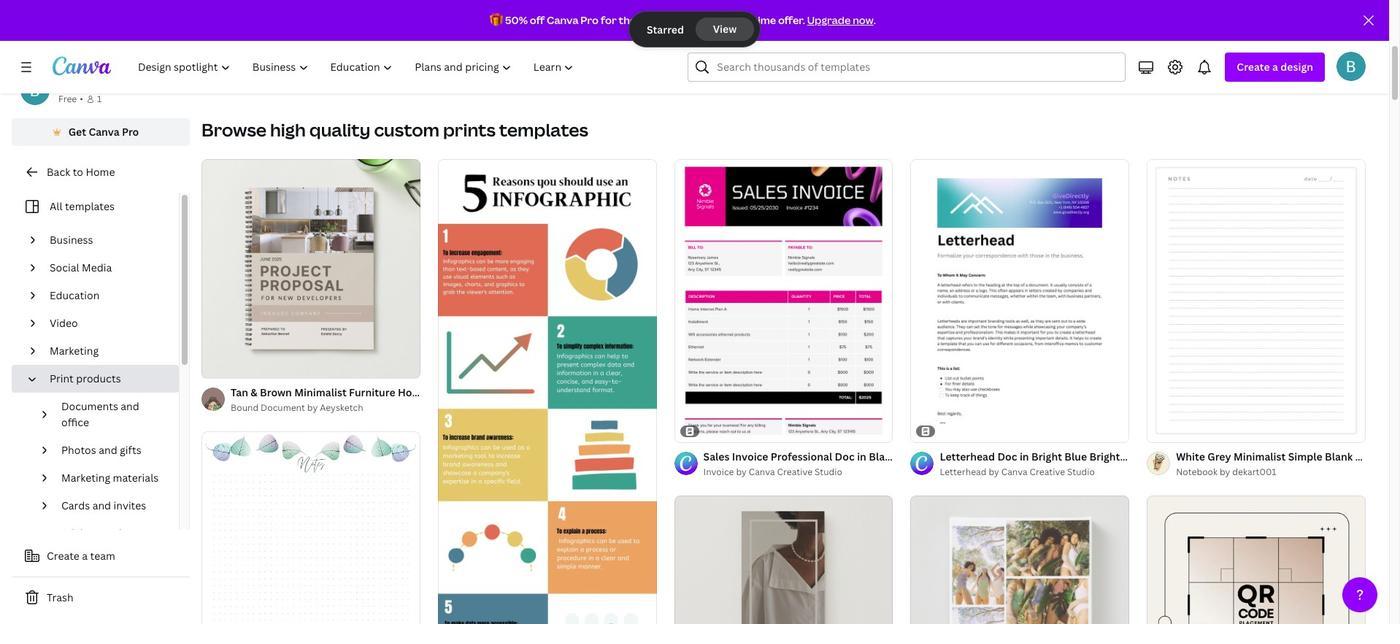 Task type: vqa. For each thing, say whether or not it's contained in the screenshot.
the offer.
yes



Task type: locate. For each thing, give the bounding box(es) containing it.
design
[[1281, 60, 1314, 74]]

invoice down sales
[[704, 466, 734, 478]]

1 of 3 link
[[202, 159, 421, 378]]

sales invoice professional doc in black pink purple tactile 3d style image
[[675, 159, 893, 443]]

2 sweatshirt image from the left
[[413, 0, 448, 37]]

1 vertical spatial a
[[82, 549, 88, 563]]

studio down blue
[[1068, 466, 1095, 478]]

create for create a team
[[47, 549, 80, 563]]

0 horizontal spatial create
[[47, 549, 80, 563]]

video link
[[44, 310, 170, 337]]

3d
[[993, 450, 1007, 464]]

0 horizontal spatial style
[[1010, 450, 1035, 464]]

pink
[[899, 450, 920, 464]]

of
[[218, 361, 226, 372]]

purple inside the letterhead doc in bright blue bright purple classic professional style letterhead by canva creative studio
[[1123, 450, 1156, 464]]

1 horizontal spatial templates
[[499, 118, 589, 142]]

1 horizontal spatial pro
[[581, 13, 599, 27]]

0 horizontal spatial in
[[857, 450, 867, 464]]

0 horizontal spatial studio
[[815, 466, 843, 478]]

and right the 'cards'
[[92, 499, 111, 513]]

1 vertical spatial marketing
[[61, 471, 110, 485]]

personal
[[58, 77, 102, 91]]

brad klo image
[[1337, 52, 1366, 81]]

minimalist up bound document by aeysketch link
[[294, 385, 347, 399]]

0 vertical spatial invoice
[[732, 450, 769, 464]]

1 horizontal spatial home
[[398, 385, 428, 399]]

marketing materials
[[61, 471, 159, 485]]

2 in from the left
[[1020, 450, 1029, 464]]

0 vertical spatial bound
[[430, 385, 463, 399]]

1 horizontal spatial bound
[[430, 385, 463, 399]]

0 vertical spatial minimalist
[[294, 385, 347, 399]]

style inside the letterhead doc in bright blue bright purple classic professional style letterhead by canva creative studio
[[1260, 450, 1285, 464]]

bright up letterhead by canva creative studio link
[[1032, 450, 1063, 464]]

1 horizontal spatial create
[[1237, 60, 1271, 74]]

notebook by dekart001 link
[[1177, 465, 1366, 480]]

view
[[713, 22, 737, 36]]

home right to
[[86, 165, 115, 179]]

create for create a design
[[1237, 60, 1271, 74]]

sweatshirt image
[[359, 0, 500, 74], [413, 0, 448, 37]]

1 horizontal spatial studio
[[1068, 466, 1095, 478]]

studio down the sales invoice professional doc in black pink purple tactile 3d style link at the bottom right of page
[[815, 466, 843, 478]]

sales invoice professional doc in black pink purple tactile 3d style invoice by canva creative studio
[[704, 450, 1035, 478]]

style
[[1010, 450, 1035, 464], [1260, 450, 1285, 464]]

0 horizontal spatial a
[[82, 549, 88, 563]]

create left design
[[1237, 60, 1271, 74]]

1 vertical spatial home
[[398, 385, 428, 399]]

Search search field
[[717, 53, 1117, 81]]

starred
[[647, 22, 684, 36]]

trash link
[[12, 584, 190, 613]]

1 professional from the left
[[771, 450, 833, 464]]

2 doc from the left
[[998, 450, 1018, 464]]

1 doc from the left
[[835, 450, 855, 464]]

1 hoodie image from the left
[[202, 0, 342, 74]]

bound
[[430, 385, 463, 399], [231, 402, 259, 414]]

3 right first
[[662, 13, 668, 27]]

tote bags
[[675, 78, 723, 92]]

1 bright from the left
[[1032, 450, 1063, 464]]

purple right pink
[[923, 450, 955, 464]]

1 studio from the left
[[815, 466, 843, 478]]

aeysketch
[[320, 402, 363, 414]]

education link
[[44, 282, 170, 310]]

1 horizontal spatial a
[[1273, 60, 1279, 74]]

in left black at the bottom right
[[857, 450, 867, 464]]

1 of 3
[[212, 361, 233, 372]]

a inside button
[[82, 549, 88, 563]]

upgrade
[[807, 13, 851, 27]]

documents
[[61, 399, 118, 413]]

marketing
[[50, 344, 99, 358], [61, 471, 110, 485]]

1 vertical spatial notebook
[[1177, 466, 1218, 478]]

letterhead down tactile
[[940, 466, 987, 478]]

1 vertical spatial letterhead
[[940, 466, 987, 478]]

free •
[[58, 93, 83, 105]]

1 in from the left
[[857, 450, 867, 464]]

2 letterhead from the top
[[940, 466, 987, 478]]

social
[[50, 261, 79, 275]]

templates
[[499, 118, 589, 142], [65, 199, 115, 213]]

status
[[629, 12, 760, 47]]

professional up invoice by canva creative studio link
[[771, 450, 833, 464]]

pro left for
[[581, 13, 599, 27]]

marketing inside button
[[61, 471, 110, 485]]

minimalist inside "white grey minimalist simple blank notebook notebook by dekart001"
[[1234, 450, 1286, 464]]

hoodie image
[[202, 0, 342, 74], [246, 0, 297, 42]]

1 inside 'link'
[[212, 361, 216, 372]]

0 horizontal spatial templates
[[65, 199, 115, 213]]

0 vertical spatial create
[[1237, 60, 1271, 74]]

now
[[853, 13, 874, 27]]

0 vertical spatial home
[[86, 165, 115, 179]]

1 horizontal spatial bright
[[1090, 450, 1121, 464]]

1 letterhead from the top
[[940, 450, 995, 464]]

1 vertical spatial 1
[[212, 361, 216, 372]]

and inside documents and office
[[121, 399, 139, 413]]

black
[[869, 450, 896, 464]]

style inside sales invoice professional doc in black pink purple tactile 3d style invoice by canva creative studio
[[1010, 450, 1035, 464]]

create
[[1237, 60, 1271, 74], [47, 549, 80, 563]]

video
[[50, 316, 78, 330]]

1 right the •
[[97, 93, 102, 105]]

1 creative from the left
[[777, 466, 813, 478]]

create down stickers
[[47, 549, 80, 563]]

1 horizontal spatial minimalist
[[1234, 450, 1286, 464]]

0 horizontal spatial pro
[[122, 125, 139, 139]]

pro up back to home link
[[122, 125, 139, 139]]

home right furniture
[[398, 385, 428, 399]]

0 horizontal spatial purple
[[923, 450, 955, 464]]

0 horizontal spatial 1
[[97, 93, 102, 105]]

&
[[251, 385, 258, 399]]

0 horizontal spatial bright
[[1032, 450, 1063, 464]]

business
[[50, 233, 93, 247]]

letterhead doc in bright blue bright purple classic professional style image
[[911, 159, 1130, 443]]

0 vertical spatial notebook
[[1356, 450, 1401, 464]]

canva inside the letterhead doc in bright blue bright purple classic professional style letterhead by canva creative studio
[[1002, 466, 1028, 478]]

style up notebook by dekart001 link
[[1260, 450, 1285, 464]]

1 horizontal spatial notebook
[[1356, 450, 1401, 464]]

0 horizontal spatial document
[[261, 402, 305, 414]]

studio inside sales invoice professional doc in black pink purple tactile 3d style invoice by canva creative studio
[[815, 466, 843, 478]]

create a design button
[[1226, 53, 1325, 82]]

1 vertical spatial minimalist
[[1234, 450, 1286, 464]]

1 horizontal spatial professional
[[1195, 450, 1257, 464]]

and right the documents on the left of the page
[[121, 399, 139, 413]]

sales invoice professional doc in black pink purple tactile 3d style link
[[704, 449, 1035, 465]]

1 for 1 of 3
[[212, 361, 216, 372]]

purple left the classic
[[1123, 450, 1156, 464]]

and up the team
[[103, 527, 122, 540]]

first
[[638, 13, 660, 27]]

2 style from the left
[[1260, 450, 1285, 464]]

0 horizontal spatial doc
[[835, 450, 855, 464]]

2 purple from the left
[[1123, 450, 1156, 464]]

0 vertical spatial letterhead
[[940, 450, 995, 464]]

invoice right sales
[[732, 450, 769, 464]]

a
[[1273, 60, 1279, 74], [82, 549, 88, 563]]

1 vertical spatial pro
[[122, 125, 139, 139]]

tote bag image
[[675, 0, 815, 74], [720, 0, 769, 50]]

.
[[874, 13, 876, 27]]

education
[[50, 288, 100, 302]]

canva
[[547, 13, 579, 27], [89, 125, 120, 139], [749, 466, 775, 478], [1002, 466, 1028, 478]]

cards and invites
[[61, 499, 146, 513]]

creative inside sales invoice professional doc in black pink purple tactile 3d style invoice by canva creative studio
[[777, 466, 813, 478]]

2 studio from the left
[[1068, 466, 1095, 478]]

1 style from the left
[[1010, 450, 1035, 464]]

in up letterhead by canva creative studio link
[[1020, 450, 1029, 464]]

0 vertical spatial document
[[465, 385, 518, 399]]

and left gifts
[[99, 443, 117, 457]]

0 horizontal spatial bound
[[231, 402, 259, 414]]

1 left of at the bottom left
[[212, 361, 216, 372]]

1 vertical spatial templates
[[65, 199, 115, 213]]

team
[[90, 549, 115, 563]]

t shirt image
[[517, 0, 657, 74], [552, 0, 613, 74]]

0 vertical spatial marketing
[[50, 344, 99, 358]]

professional inside the letterhead doc in bright blue bright purple classic professional style letterhead by canva creative studio
[[1195, 450, 1257, 464]]

bright right blue
[[1090, 450, 1121, 464]]

browse high quality custom prints templates
[[202, 118, 589, 142]]

status containing view
[[629, 12, 760, 47]]

1 horizontal spatial 3
[[662, 13, 668, 27]]

1 horizontal spatial style
[[1260, 450, 1285, 464]]

None search field
[[688, 53, 1126, 82]]

3 inside 1 of 3 'link'
[[228, 361, 233, 372]]

notebook down "white"
[[1177, 466, 1218, 478]]

letterhead by canva creative studio link
[[940, 465, 1130, 480]]

create a design
[[1237, 60, 1314, 74]]

0 horizontal spatial minimalist
[[294, 385, 347, 399]]

1 vertical spatial bound
[[231, 402, 259, 414]]

1 horizontal spatial purple
[[1123, 450, 1156, 464]]

purple
[[923, 450, 955, 464], [1123, 450, 1156, 464]]

create inside dropdown button
[[1237, 60, 1271, 74]]

invoice by canva creative studio link
[[704, 465, 893, 480]]

1 horizontal spatial doc
[[998, 450, 1018, 464]]

minimalist up dekart001
[[1234, 450, 1286, 464]]

by
[[307, 402, 318, 414], [736, 466, 747, 478], [989, 466, 1000, 478], [1220, 466, 1231, 478]]

office
[[61, 416, 89, 429]]

0 vertical spatial 1
[[97, 93, 102, 105]]

high
[[270, 118, 306, 142]]

3 right of at the bottom left
[[228, 361, 233, 372]]

professional up dekart001
[[1195, 450, 1257, 464]]

1 purple from the left
[[923, 450, 955, 464]]

minimalist
[[294, 385, 347, 399], [1234, 450, 1286, 464]]

create inside button
[[47, 549, 80, 563]]

and for photos
[[99, 443, 117, 457]]

1 horizontal spatial in
[[1020, 450, 1029, 464]]

canva inside sales invoice professional doc in black pink purple tactile 3d style invoice by canva creative studio
[[749, 466, 775, 478]]

creative
[[777, 466, 813, 478], [1030, 466, 1066, 478]]

invoice
[[732, 450, 769, 464], [704, 466, 734, 478]]

a left design
[[1273, 60, 1279, 74]]

stickers and packaging
[[61, 527, 122, 556]]

the
[[619, 13, 636, 27]]

0 horizontal spatial 3
[[228, 361, 233, 372]]

1 vertical spatial create
[[47, 549, 80, 563]]

letterhead right pink
[[940, 450, 995, 464]]

1 vertical spatial 3
[[228, 361, 233, 372]]

1 horizontal spatial 1
[[212, 361, 216, 372]]

for
[[601, 13, 617, 27]]

minimalist inside tan & brown minimalist furniture home bound document bound document by aeysketch
[[294, 385, 347, 399]]

1 t shirt image from the left
[[517, 0, 657, 74]]

photos and gifts button
[[56, 437, 170, 464]]

0 vertical spatial a
[[1273, 60, 1279, 74]]

2 creative from the left
[[1030, 466, 1066, 478]]

marketing down photos
[[61, 471, 110, 485]]

free
[[58, 93, 77, 105]]

home inside tan & brown minimalist furniture home bound document bound document by aeysketch
[[398, 385, 428, 399]]

marketing inside "link"
[[50, 344, 99, 358]]

doc up letterhead by canva creative studio link
[[998, 450, 1018, 464]]

a left the team
[[82, 549, 88, 563]]

prints
[[443, 118, 496, 142]]

home
[[86, 165, 115, 179], [398, 385, 428, 399]]

white grey minimalist simple blank notebook notebook by dekart001
[[1177, 450, 1401, 478]]

style up letterhead by canva creative studio link
[[1010, 450, 1035, 464]]

doc left black at the bottom right
[[835, 450, 855, 464]]

0 horizontal spatial professional
[[771, 450, 833, 464]]

1 tote bag image from the left
[[675, 0, 815, 74]]

by inside "white grey minimalist simple blank notebook notebook by dekart001"
[[1220, 466, 1231, 478]]

notebook right blank
[[1356, 450, 1401, 464]]

•
[[80, 93, 83, 105]]

products
[[76, 372, 121, 386]]

a inside dropdown button
[[1273, 60, 1279, 74]]

2 professional from the left
[[1195, 450, 1257, 464]]

and for stickers
[[103, 527, 122, 540]]

marketing for marketing materials
[[61, 471, 110, 485]]

and inside stickers and packaging
[[103, 527, 122, 540]]

cards and invites button
[[56, 492, 170, 520]]

0 horizontal spatial creative
[[777, 466, 813, 478]]

light pastel elegant memo notepad image
[[202, 431, 421, 624]]

print products
[[50, 372, 121, 386]]

document
[[465, 385, 518, 399], [261, 402, 305, 414]]

upgrade now button
[[807, 13, 874, 27]]

0 vertical spatial pro
[[581, 13, 599, 27]]

marketing down the video
[[50, 344, 99, 358]]

1 horizontal spatial creative
[[1030, 466, 1066, 478]]



Task type: describe. For each thing, give the bounding box(es) containing it.
packaging
[[61, 543, 110, 556]]

doc inside the letterhead doc in bright blue bright purple classic professional style letterhead by canva creative studio
[[998, 450, 1018, 464]]

quality
[[309, 118, 371, 142]]

white grey minimalist simple blank notebook link
[[1177, 449, 1401, 465]]

white grey minimalist simple blank notebook image
[[1147, 159, 1366, 443]]

1 for 1
[[97, 93, 102, 105]]

bags
[[699, 78, 723, 92]]

limited
[[713, 13, 751, 27]]

print
[[50, 372, 74, 386]]

a for design
[[1273, 60, 1279, 74]]

0 vertical spatial templates
[[499, 118, 589, 142]]

2 tote bag image from the left
[[720, 0, 769, 50]]

tan & brown minimalist furniture home bound document bound document by aeysketch
[[231, 385, 518, 414]]

time
[[753, 13, 776, 27]]

materials
[[113, 471, 159, 485]]

tote
[[675, 78, 697, 92]]

gray and brown modern photo graphy rack card image
[[675, 496, 893, 624]]

tote bags link
[[675, 0, 815, 95]]

furniture
[[349, 385, 396, 399]]

back to home link
[[12, 158, 190, 187]]

photos
[[61, 443, 96, 457]]

off
[[530, 13, 545, 27]]

orange green blue colorful 5 reasons to use informational infographic image
[[438, 159, 657, 624]]

offer.
[[778, 13, 805, 27]]

creative inside the letterhead doc in bright blue bright purple classic professional style letterhead by canva creative studio
[[1030, 466, 1066, 478]]

by inside tan & brown minimalist furniture home bound document bound document by aeysketch
[[307, 402, 318, 414]]

pro inside button
[[122, 125, 139, 139]]

0 horizontal spatial notebook
[[1177, 466, 1218, 478]]

2 hoodie image from the left
[[246, 0, 297, 42]]

months.
[[670, 13, 711, 27]]

green beige simple friends photo collage canvas print image
[[911, 496, 1130, 624]]

marketing link
[[44, 337, 170, 365]]

sales
[[704, 450, 730, 464]]

marketing materials button
[[56, 464, 170, 492]]

simple
[[1289, 450, 1323, 464]]

get canva pro
[[68, 125, 139, 139]]

a for team
[[82, 549, 88, 563]]

back to home
[[47, 165, 115, 179]]

stickers and packaging button
[[56, 520, 170, 564]]

canva inside button
[[89, 125, 120, 139]]

gifts
[[120, 443, 141, 457]]

media
[[82, 261, 112, 275]]

in inside the letterhead doc in bright blue bright purple classic professional style letterhead by canva creative studio
[[1020, 450, 1029, 464]]

invites
[[114, 499, 146, 513]]

🎁 50% off canva pro for the first 3 months. limited time offer. upgrade now .
[[490, 13, 876, 27]]

purple inside sales invoice professional doc in black pink purple tactile 3d style invoice by canva creative studio
[[923, 450, 955, 464]]

1 vertical spatial invoice
[[704, 466, 734, 478]]

tan & brown minimalist furniture home bound document link
[[231, 385, 518, 401]]

classic
[[1158, 450, 1193, 464]]

50%
[[505, 13, 528, 27]]

marketing for marketing
[[50, 344, 99, 358]]

studio inside the letterhead doc in bright blue bright purple classic professional style letterhead by canva creative studio
[[1068, 466, 1095, 478]]

top level navigation element
[[129, 53, 587, 82]]

professional inside sales invoice professional doc in black pink purple tactile 3d style invoice by canva creative studio
[[771, 450, 833, 464]]

and for documents
[[121, 399, 139, 413]]

bound document by aeysketch link
[[231, 401, 421, 415]]

to
[[73, 165, 83, 179]]

business link
[[44, 226, 170, 254]]

2 t shirt image from the left
[[552, 0, 613, 74]]

1 horizontal spatial document
[[465, 385, 518, 399]]

2 bright from the left
[[1090, 450, 1121, 464]]

dekart001
[[1233, 466, 1277, 478]]

and for cards
[[92, 499, 111, 513]]

create a team button
[[12, 542, 190, 571]]

social media
[[50, 261, 112, 275]]

by inside the letterhead doc in bright blue bright purple classic professional style letterhead by canva creative studio
[[989, 466, 1000, 478]]

letterhead doc in bright blue bright purple classic professional style letterhead by canva creative studio
[[940, 450, 1285, 478]]

tan
[[231, 385, 248, 399]]

get canva pro button
[[12, 118, 190, 146]]

brown
[[260, 385, 292, 399]]

1 vertical spatial document
[[261, 402, 305, 414]]

documents and office
[[61, 399, 139, 429]]

stickers
[[61, 527, 100, 540]]

tactile
[[958, 450, 991, 464]]

by inside sales invoice professional doc in black pink purple tactile 3d style invoice by canva creative studio
[[736, 466, 747, 478]]

0 horizontal spatial home
[[86, 165, 115, 179]]

blank
[[1325, 450, 1353, 464]]

trash
[[47, 591, 73, 605]]

0 vertical spatial 3
[[662, 13, 668, 27]]

letterhead doc in bright blue bright purple classic professional style link
[[940, 449, 1285, 465]]

cards
[[61, 499, 90, 513]]

white
[[1177, 450, 1206, 464]]

1 sweatshirt image from the left
[[359, 0, 500, 74]]

🎁
[[490, 13, 503, 27]]

custom
[[374, 118, 440, 142]]

doc inside sales invoice professional doc in black pink purple tactile 3d style invoice by canva creative studio
[[835, 450, 855, 464]]

documents and office button
[[56, 393, 170, 437]]

in inside sales invoice professional doc in black pink purple tactile 3d style invoice by canva creative studio
[[857, 450, 867, 464]]

browse
[[202, 118, 267, 142]]

all
[[50, 199, 62, 213]]

all templates link
[[20, 193, 170, 221]]

grey
[[1208, 450, 1232, 464]]

beige minimalist qr code business coaster image
[[1147, 496, 1366, 624]]

tan & brown minimalist furniture home bound document image
[[202, 159, 421, 378]]

photos and gifts
[[61, 443, 141, 457]]

blue
[[1065, 450, 1088, 464]]



